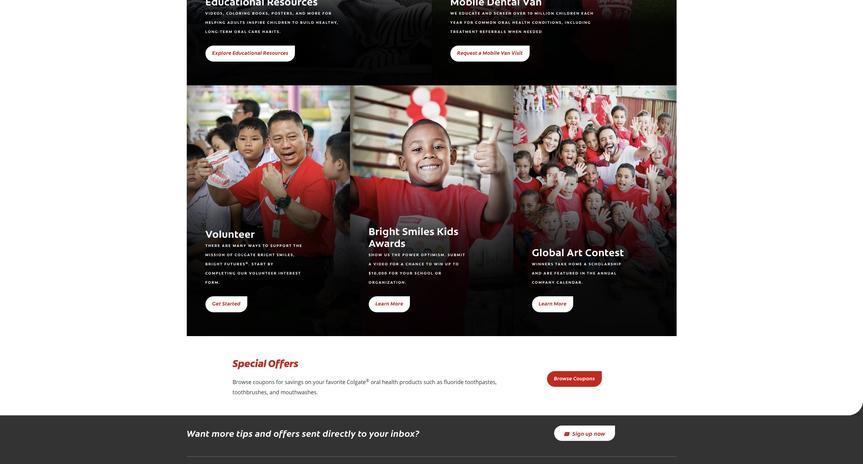 Task type: describe. For each thing, give the bounding box(es) containing it.
children inside the we educate and screen over 10 million children each year for common oral health conditions, including treatment referrals when needed
[[556, 12, 580, 16]]

and inside videos, coloring books, posters, and more for helping adults inspire children to build healthy, long-term oral care habits.
[[296, 12, 306, 16]]

are inside there are many ways to support the mission of colgate bright smiles, bright futures
[[222, 244, 231, 248]]

sent
[[302, 427, 320, 439]]

over
[[513, 12, 526, 16]]

get started
[[212, 300, 241, 307]]

your
[[400, 272, 413, 276]]

oral health products such as fluoride toothpastes, toothbrushes, and mouthwashes.
[[233, 378, 497, 396]]

referrals
[[480, 30, 507, 34]]

each
[[581, 12, 594, 16]]

started
[[222, 300, 241, 307]]

browse for coupons
[[233, 378, 251, 386]]

colgate
[[235, 254, 256, 257]]

want
[[187, 427, 210, 439]]

habits.
[[262, 30, 281, 34]]

the inside there are many ways to support the mission of colgate bright smiles, bright futures
[[293, 244, 302, 248]]

your inside browse coupons for savings on your favorite colgate ®
[[313, 378, 325, 386]]

there are many ways to support the mission of colgate bright smiles, bright futures
[[205, 244, 302, 267]]

interest
[[279, 272, 301, 276]]

of
[[227, 254, 233, 257]]

up
[[586, 430, 593, 437]]

visit
[[512, 49, 523, 56]]

home
[[569, 263, 582, 267]]

videos,
[[205, 12, 225, 16]]

coloring
[[226, 12, 251, 16]]

helping
[[205, 21, 226, 25]]

the inside winners take home a scholarship and are featured in the annual company calendar.
[[587, 272, 596, 276]]

for inside videos, coloring books, posters, and more for helping adults inspire children to build healthy, long-term oral care habits.
[[322, 12, 332, 16]]

up
[[445, 263, 452, 267]]

sign
[[572, 430, 584, 437]]

health
[[512, 21, 531, 25]]

learn more link for bright smiles kids awards
[[369, 296, 410, 312]]

win
[[434, 263, 444, 267]]

the inside show us the power optimism. submit a video for a chance to win up to $10,000 for your school or organization.
[[392, 254, 401, 257]]

10
[[528, 12, 533, 16]]

contest
[[585, 249, 624, 259]]

take
[[555, 263, 567, 267]]

us
[[384, 254, 390, 257]]

to inside there are many ways to support the mission of colgate bright smiles, bright futures
[[262, 244, 269, 248]]

awards
[[369, 240, 406, 250]]

0 horizontal spatial bright
[[205, 263, 223, 267]]

by
[[268, 263, 274, 267]]

books,
[[252, 12, 270, 16]]

global
[[532, 249, 565, 259]]

scholarship
[[589, 263, 622, 267]]

or
[[435, 272, 442, 276]]

$10,000
[[369, 272, 388, 276]]

video
[[373, 263, 388, 267]]

favorite
[[326, 378, 345, 386]]

learn more for global art contest
[[539, 300, 567, 307]]

educational
[[233, 49, 262, 56]]

mobile
[[483, 49, 500, 56]]

® inside browse coupons for savings on your favorite colgate ®
[[366, 378, 369, 384]]

such
[[424, 378, 435, 386]]

to left win
[[426, 263, 432, 267]]

1 horizontal spatial your
[[369, 427, 389, 439]]

learn for global art contest
[[539, 300, 553, 307]]

completing
[[205, 272, 236, 276]]

kids
[[437, 228, 459, 238]]

including
[[565, 21, 591, 25]]

oral inside the we educate and screen over 10 million children each year for common oral health conditions, including treatment referrals when needed
[[498, 21, 511, 25]]

2 a from the left
[[401, 263, 404, 267]]

for up organization.
[[389, 272, 398, 276]]

request
[[457, 49, 477, 56]]

volunteer
[[205, 230, 255, 241]]

browse coupons
[[554, 375, 595, 382]]

build
[[300, 21, 315, 25]]

on
[[305, 378, 312, 386]]

to right the up
[[453, 263, 459, 267]]

.
[[249, 263, 250, 267]]

to
[[358, 427, 367, 439]]

learn more link for global art contest
[[532, 296, 573, 312]]

browse coupons for savings on your favorite colgate ®
[[233, 378, 369, 386]]

featured
[[554, 272, 579, 276]]

1 vertical spatial and
[[255, 427, 271, 439]]

rounded corner image
[[848, 401, 863, 416]]

futures
[[224, 263, 246, 267]]

winners take home a scholarship and are featured in the annual company calendar.
[[532, 263, 622, 285]]

request a mobile van visit link
[[450, 46, 530, 62]]

volunteer
[[249, 272, 277, 276]]

year
[[450, 21, 463, 25]]

conditions,
[[532, 21, 563, 25]]

more
[[307, 12, 321, 16]]

we
[[450, 12, 458, 16]]

term
[[220, 30, 233, 34]]

our
[[237, 272, 248, 276]]

show
[[369, 254, 383, 257]]

1 a from the left
[[369, 263, 372, 267]]

toothpastes,
[[465, 378, 497, 386]]

1 horizontal spatial bright
[[258, 254, 275, 257]]

annual
[[598, 272, 617, 276]]

smiles,
[[277, 254, 295, 257]]

are inside winners take home a scholarship and are featured in the annual company calendar.
[[544, 272, 553, 276]]

a inside winners take home a scholarship and are featured in the annual company calendar.
[[584, 263, 587, 267]]

® inside ® . start by completing our volunteer interest form.
[[246, 262, 249, 265]]

for down us
[[390, 263, 399, 267]]

tips
[[236, 427, 253, 439]]

many
[[233, 244, 247, 248]]



Task type: locate. For each thing, give the bounding box(es) containing it.
more down organization.
[[391, 300, 403, 307]]

more for bright
[[391, 300, 403, 307]]

and up build
[[296, 12, 306, 16]]

0 horizontal spatial children
[[267, 21, 291, 25]]

1 horizontal spatial browse
[[554, 375, 572, 382]]

there
[[205, 244, 220, 248]]

are up company on the bottom of the page
[[544, 272, 553, 276]]

bright up "by"
[[258, 254, 275, 257]]

screen
[[494, 12, 512, 16]]

get
[[212, 300, 221, 307]]

0 horizontal spatial learn more link
[[369, 296, 410, 312]]

are up of
[[222, 244, 231, 248]]

1 horizontal spatial are
[[544, 272, 553, 276]]

more for global
[[554, 300, 567, 307]]

2 horizontal spatial the
[[587, 272, 596, 276]]

company
[[532, 281, 555, 285]]

needed
[[524, 30, 542, 34]]

more
[[212, 427, 234, 439]]

2 learn from the left
[[539, 300, 553, 307]]

and right tips
[[255, 427, 271, 439]]

oral inside videos, coloring books, posters, and more for helping adults inspire children to build healthy, long-term oral care habits.
[[234, 30, 247, 34]]

0 vertical spatial the
[[293, 244, 302, 248]]

learn more down organization.
[[375, 300, 403, 307]]

1 horizontal spatial learn more
[[539, 300, 567, 307]]

learn down company on the bottom of the page
[[539, 300, 553, 307]]

bright smiles kids awards
[[369, 228, 459, 250]]

fluoride
[[444, 378, 464, 386]]

inbox?
[[391, 427, 420, 439]]

browse up toothbrushes,
[[233, 378, 251, 386]]

the up the smiles,
[[293, 244, 302, 248]]

special offers
[[233, 357, 298, 370]]

and up common at the right top of page
[[482, 12, 492, 16]]

when
[[508, 30, 522, 34]]

resources
[[263, 49, 288, 56]]

mouthwashes.
[[281, 389, 318, 396]]

0 vertical spatial children
[[556, 12, 580, 16]]

learn down organization.
[[375, 300, 389, 307]]

submit
[[448, 254, 465, 257]]

browse inside browse coupons for savings on your favorite colgate ®
[[233, 378, 251, 386]]

form.
[[205, 281, 220, 285]]

learn more for bright smiles kids awards
[[375, 300, 403, 307]]

0 horizontal spatial and
[[296, 12, 306, 16]]

the right in
[[587, 272, 596, 276]]

0 vertical spatial ®
[[246, 262, 249, 265]]

0 horizontal spatial browse
[[233, 378, 251, 386]]

learn for bright smiles kids awards
[[375, 300, 389, 307]]

bright
[[369, 228, 400, 238]]

a left video
[[369, 263, 372, 267]]

0 horizontal spatial learn more
[[375, 300, 403, 307]]

colgate
[[347, 378, 366, 386]]

global art contest
[[532, 249, 624, 259]]

art
[[567, 249, 583, 259]]

1 horizontal spatial the
[[392, 254, 401, 257]]

for inside the we educate and screen over 10 million children each year for common oral health conditions, including treatment referrals when needed
[[464, 21, 474, 25]]

care
[[248, 30, 261, 34]]

learn more link down organization.
[[369, 296, 410, 312]]

1 horizontal spatial more
[[554, 300, 567, 307]]

products
[[400, 378, 422, 386]]

1 vertical spatial your
[[369, 427, 389, 439]]

browse for coupons
[[554, 375, 572, 382]]

directly
[[323, 427, 356, 439]]

0 horizontal spatial the
[[293, 244, 302, 248]]

chance
[[406, 263, 425, 267]]

get started link
[[205, 296, 247, 312]]

1 horizontal spatial oral
[[498, 21, 511, 25]]

oral down screen
[[498, 21, 511, 25]]

show us the power optimism. submit a video for a chance to win up to $10,000 for your school or organization.
[[369, 254, 465, 285]]

browse left "coupons" in the bottom right of the page
[[554, 375, 572, 382]]

2 more from the left
[[554, 300, 567, 307]]

and inside the we educate and screen over 10 million children each year for common oral health conditions, including treatment referrals when needed
[[482, 12, 492, 16]]

ways
[[248, 244, 261, 248]]

0 horizontal spatial a
[[369, 263, 372, 267]]

and inside winners take home a scholarship and are featured in the annual company calendar.
[[532, 272, 542, 276]]

sign up now
[[572, 430, 605, 437]]

0 horizontal spatial oral
[[234, 30, 247, 34]]

children up including
[[556, 12, 580, 16]]

a up your
[[401, 263, 404, 267]]

more
[[391, 300, 403, 307], [554, 300, 567, 307]]

mission
[[205, 254, 225, 257]]

0 vertical spatial bright
[[258, 254, 275, 257]]

as
[[437, 378, 443, 386]]

the right us
[[392, 254, 401, 257]]

0 vertical spatial oral
[[498, 21, 511, 25]]

winners
[[532, 263, 554, 267]]

explore
[[212, 49, 231, 56]]

support
[[270, 244, 292, 248]]

your
[[313, 378, 325, 386], [369, 427, 389, 439]]

to right the ways
[[262, 244, 269, 248]]

offers
[[268, 357, 298, 370]]

browse
[[554, 375, 572, 382], [233, 378, 251, 386]]

2 horizontal spatial a
[[584, 263, 587, 267]]

power
[[402, 254, 419, 257]]

1 vertical spatial ®
[[366, 378, 369, 384]]

learn more down company on the bottom of the page
[[539, 300, 567, 307]]

and down "winners"
[[532, 272, 542, 276]]

long-
[[205, 30, 220, 34]]

0 vertical spatial are
[[222, 244, 231, 248]]

treatment
[[450, 30, 478, 34]]

optimism.
[[421, 254, 446, 257]]

children down posters,
[[267, 21, 291, 25]]

posters,
[[272, 12, 294, 16]]

sign up now link
[[554, 426, 615, 441]]

the
[[293, 244, 302, 248], [392, 254, 401, 257], [587, 272, 596, 276]]

adults
[[227, 21, 245, 25]]

a
[[369, 263, 372, 267], [401, 263, 404, 267], [584, 263, 587, 267]]

to left build
[[292, 21, 299, 25]]

0 horizontal spatial learn
[[375, 300, 389, 307]]

1 vertical spatial bright
[[205, 263, 223, 267]]

for down educate on the top
[[464, 21, 474, 25]]

3 a from the left
[[584, 263, 587, 267]]

explore educational resources
[[212, 49, 288, 56]]

calendar.
[[557, 281, 584, 285]]

0 vertical spatial and
[[270, 389, 279, 396]]

in
[[580, 272, 586, 276]]

0 horizontal spatial are
[[222, 244, 231, 248]]

more down calendar. in the bottom right of the page
[[554, 300, 567, 307]]

0 horizontal spatial your
[[313, 378, 325, 386]]

smiles
[[402, 228, 435, 238]]

0 horizontal spatial ®
[[246, 262, 249, 265]]

0 horizontal spatial more
[[391, 300, 403, 307]]

1 horizontal spatial and
[[482, 12, 492, 16]]

and inside the oral health products such as fluoride toothpastes, toothbrushes, and mouthwashes.
[[270, 389, 279, 396]]

2 learn more link from the left
[[532, 296, 573, 312]]

children inside videos, coloring books, posters, and more for helping adults inspire children to build healthy, long-term oral care habits.
[[267, 21, 291, 25]]

1 horizontal spatial ®
[[366, 378, 369, 384]]

2 horizontal spatial and
[[532, 272, 542, 276]]

1 vertical spatial children
[[267, 21, 291, 25]]

bright down mission
[[205, 263, 223, 267]]

a
[[479, 49, 482, 56]]

inspire
[[247, 21, 266, 25]]

1 horizontal spatial children
[[556, 12, 580, 16]]

1 learn from the left
[[375, 300, 389, 307]]

oral
[[498, 21, 511, 25], [234, 30, 247, 34]]

1 horizontal spatial learn
[[539, 300, 553, 307]]

® down colgate
[[246, 262, 249, 265]]

® left oral on the bottom left
[[366, 378, 369, 384]]

1 more from the left
[[391, 300, 403, 307]]

2 learn more from the left
[[539, 300, 567, 307]]

and down "for"
[[270, 389, 279, 396]]

1 horizontal spatial a
[[401, 263, 404, 267]]

0 vertical spatial your
[[313, 378, 325, 386]]

1 vertical spatial are
[[544, 272, 553, 276]]

start
[[252, 263, 266, 267]]

learn more link down company on the bottom of the page
[[532, 296, 573, 312]]

now
[[594, 430, 605, 437]]

coupons
[[253, 378, 275, 386]]

browse coupons link
[[547, 371, 602, 387]]

we educate and screen over 10 million children each year for common oral health conditions, including treatment referrals when needed
[[450, 12, 594, 34]]

oral
[[371, 378, 381, 386]]

1 learn more link from the left
[[369, 296, 410, 312]]

for
[[276, 378, 283, 386]]

your right on
[[313, 378, 325, 386]]

to inside videos, coloring books, posters, and more for helping adults inspire children to build healthy, long-term oral care habits.
[[292, 21, 299, 25]]

your right the "to" on the bottom
[[369, 427, 389, 439]]

2 vertical spatial the
[[587, 272, 596, 276]]

oral down adults
[[234, 30, 247, 34]]

healthy,
[[316, 21, 339, 25]]

million
[[535, 12, 555, 16]]

toothbrushes,
[[233, 389, 268, 396]]

1 horizontal spatial learn more link
[[532, 296, 573, 312]]

for up healthy,
[[322, 12, 332, 16]]

school
[[415, 272, 433, 276]]

educate
[[459, 12, 481, 16]]

organization.
[[369, 281, 407, 285]]

1 vertical spatial the
[[392, 254, 401, 257]]

1 learn more from the left
[[375, 300, 403, 307]]

®
[[246, 262, 249, 265], [366, 378, 369, 384]]

1 vertical spatial oral
[[234, 30, 247, 34]]

coupons
[[573, 375, 595, 382]]

children
[[556, 12, 580, 16], [267, 21, 291, 25]]

® . start by completing our volunteer interest form.
[[205, 262, 301, 285]]

videos, coloring books, posters, and more for helping adults inspire children to build healthy, long-term oral care habits.
[[205, 12, 339, 34]]

van
[[501, 49, 510, 56]]

a up in
[[584, 263, 587, 267]]



Task type: vqa. For each thing, say whether or not it's contained in the screenshot.
topmost and
yes



